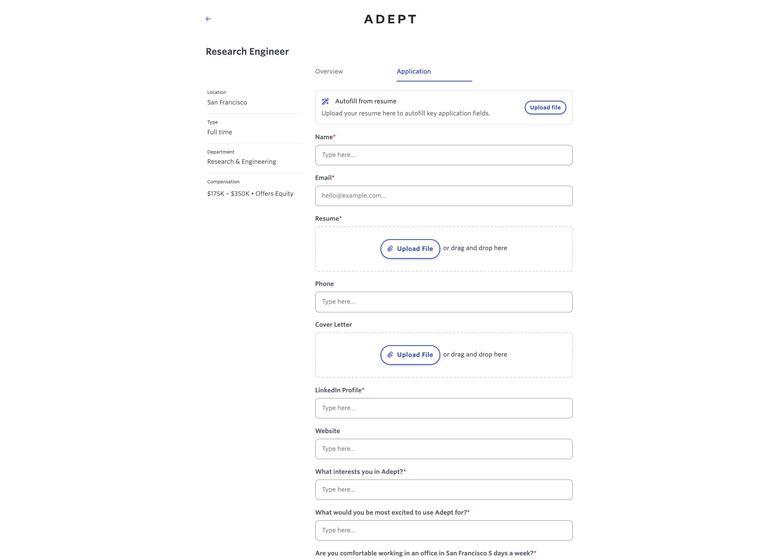 Task type: locate. For each thing, give the bounding box(es) containing it.
Type here... text field
[[315, 145, 573, 165], [315, 292, 573, 312], [315, 398, 573, 419], [315, 521, 573, 541]]

2 type here... text field from the top
[[315, 480, 573, 500]]

1 vertical spatial type here... text field
[[315, 480, 573, 500]]

0 vertical spatial type here... text field
[[315, 439, 573, 460]]

Type here... text field
[[315, 439, 573, 460], [315, 480, 573, 500]]

tab panel
[[309, 82, 579, 558]]

tab list
[[309, 67, 579, 82]]

3 type here... text field from the top
[[315, 398, 573, 419]]

2 type here... text field from the top
[[315, 292, 573, 312]]

hello@example.com... email field
[[315, 186, 573, 206]]



Task type: vqa. For each thing, say whether or not it's contained in the screenshot.
adept.ai image
yes



Task type: describe. For each thing, give the bounding box(es) containing it.
1 type here... text field from the top
[[315, 145, 573, 165]]

back to adept.ai's job listings image
[[206, 16, 211, 22]]

adept.ai image
[[356, 6, 424, 32]]

1 type here... text field from the top
[[315, 439, 573, 460]]

4 type here... text field from the top
[[315, 521, 573, 541]]



